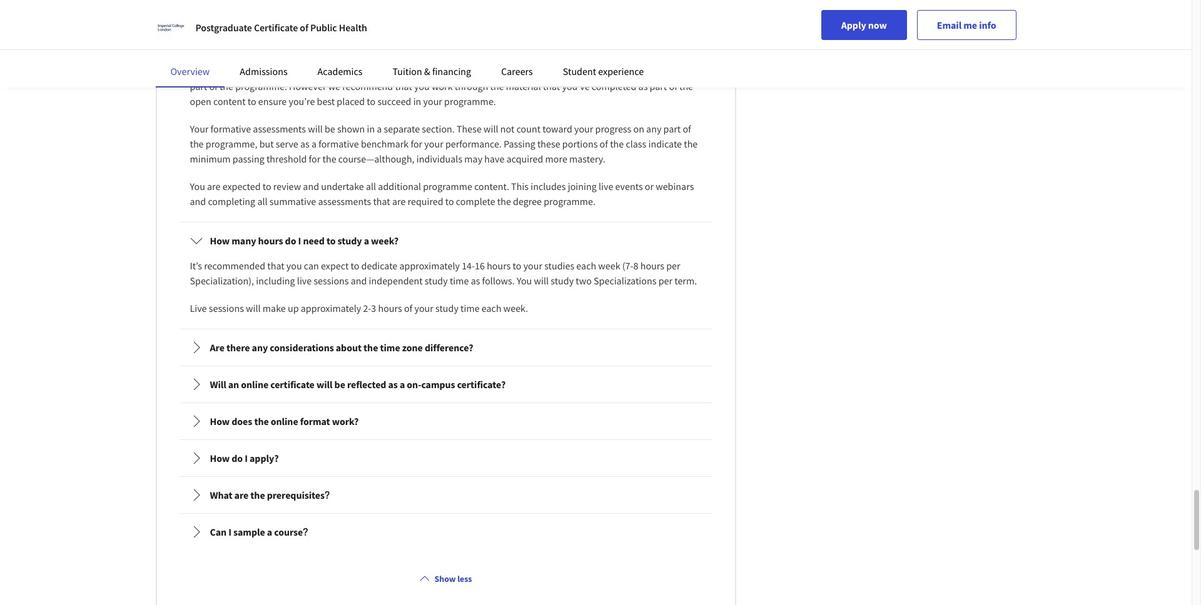 Task type: locate. For each thing, give the bounding box(es) containing it.
tuition & financing link
[[393, 65, 471, 78]]

1 horizontal spatial you
[[414, 80, 430, 93]]

these
[[457, 123, 482, 135]]

part
[[210, 40, 228, 53], [190, 80, 207, 93], [650, 80, 667, 93], [664, 123, 681, 135]]

you've
[[370, 65, 398, 78], [562, 80, 590, 93]]

2 vertical spatial how
[[210, 452, 230, 465]]

will inside i've completed one of the courses already on the coursera platform as open content, will i need to retake it as part of the certificate diploma or masters programme?
[[576, 25, 592, 38]]

0 vertical spatial formative
[[293, 65, 334, 78]]

2-
[[363, 302, 371, 315]]

0 vertical spatial you
[[414, 80, 430, 93]]

and up 'summative'
[[303, 180, 319, 193]]

0 vertical spatial for
[[411, 138, 423, 150]]

student experience
[[563, 65, 644, 78]]

1 horizontal spatial on
[[495, 65, 506, 78]]

you left can
[[287, 260, 302, 272]]

programme.
[[235, 80, 287, 93], [444, 95, 496, 108], [544, 195, 596, 208]]

one
[[276, 25, 292, 38]]

1 vertical spatial content
[[213, 95, 246, 108]]

formative up however
[[293, 65, 334, 78]]

material
[[506, 80, 541, 93]]

1 vertical spatial any
[[252, 342, 268, 354]]

1 horizontal spatial in
[[413, 95, 421, 108]]

1 vertical spatial you
[[517, 275, 532, 287]]

as down appear
[[639, 80, 648, 93]]

0 vertical spatial do
[[285, 235, 296, 247]]

however
[[289, 80, 326, 93]]

platform inside when at all possible, the formative content you've completed will remain on the platform and be combined to appear as part of the programme. however we recommend that you work through the material that you've completed as part of the open content to ensure you're best placed to succeed in your programme.
[[524, 65, 560, 78]]

joining
[[568, 180, 597, 193]]

list item
[[179, 0, 712, 13]]

to left retake
[[623, 25, 632, 38]]

1 horizontal spatial content
[[336, 65, 368, 78]]

1 horizontal spatial live
[[599, 180, 613, 193]]

that down additional on the left
[[373, 195, 390, 208]]

best
[[317, 95, 335, 108]]

2 horizontal spatial on
[[634, 123, 644, 135]]

are right what
[[234, 489, 249, 502]]

live down can
[[297, 275, 312, 287]]

1 horizontal spatial each
[[577, 260, 596, 272]]

part inside i've completed one of the courses already on the coursera platform as open content, will i need to retake it as part of the certificate diploma or masters programme?
[[210, 40, 228, 53]]

to left appear
[[637, 65, 645, 78]]

open up your
[[190, 95, 211, 108]]

1 vertical spatial platform
[[524, 65, 560, 78]]

1 vertical spatial open
[[190, 95, 211, 108]]

1 vertical spatial you've
[[562, 80, 590, 93]]

how inside 'dropdown button'
[[210, 235, 230, 247]]

on inside your formative assessments will be shown in a separate section. these will not count toward your progress on any part of the programme, but serve as a formative benchmark for your performance. passing these portions of the class indicate the minimum passing threshold for the course—although, individuals may have acquired more mastery.
[[634, 123, 644, 135]]

study down studies
[[551, 275, 574, 287]]

0 horizontal spatial need
[[303, 235, 325, 247]]

and down content,
[[562, 65, 578, 78]]

course？
[[274, 526, 313, 539]]

or right the "events"
[[645, 180, 654, 193]]

in right succeed
[[413, 95, 421, 108]]

are down additional on the left
[[392, 195, 406, 208]]

0 vertical spatial all
[[226, 65, 236, 78]]

1 vertical spatial need
[[303, 235, 325, 247]]

it
[[664, 25, 670, 38]]

assessments up serve
[[253, 123, 306, 135]]

that right material
[[543, 80, 560, 93]]

or
[[342, 40, 351, 53], [645, 180, 654, 193]]

sessions
[[314, 275, 349, 287], [209, 302, 244, 315]]

0 horizontal spatial are
[[207, 180, 221, 193]]

serve
[[276, 138, 298, 150]]

benchmark
[[361, 138, 409, 150]]

dedicate
[[361, 260, 398, 272]]

a right serve
[[312, 138, 317, 150]]

0 horizontal spatial assessments
[[253, 123, 306, 135]]

be left combined
[[580, 65, 591, 78]]

there
[[227, 342, 250, 354]]

will up work
[[446, 65, 461, 78]]

that inside it's recommended that you can expect to dedicate approximately 14-16 hours to your studies each week (7-8 hours per specialization), including live sessions and independent study time as follows. you will study two specializations per term.
[[267, 260, 285, 272]]

difference?
[[425, 342, 473, 354]]

0 vertical spatial per
[[667, 260, 681, 272]]

0 horizontal spatial open
[[190, 95, 211, 108]]

1 how from the top
[[210, 235, 230, 247]]

1 vertical spatial completed
[[400, 65, 444, 78]]

all right at
[[226, 65, 236, 78]]

2 how from the top
[[210, 416, 230, 428]]

will down studies
[[534, 275, 549, 287]]

be left reflected
[[335, 379, 345, 391]]

0 vertical spatial you
[[190, 180, 205, 193]]

1 horizontal spatial approximately
[[400, 260, 460, 272]]

2 vertical spatial on
[[634, 123, 644, 135]]

the down your
[[190, 138, 204, 150]]

recommend
[[342, 80, 393, 93]]

1 vertical spatial each
[[482, 302, 502, 315]]

0 horizontal spatial platform
[[462, 25, 501, 38]]

2 vertical spatial formative
[[319, 138, 359, 150]]

1 horizontal spatial sessions
[[314, 275, 349, 287]]

all
[[226, 65, 236, 78], [366, 180, 376, 193], [257, 195, 268, 208]]

1 vertical spatial how
[[210, 416, 230, 428]]

live inside you are expected to review and undertake all additional programme content. this includes joining live events or webinars and completing all summative assessments that are required to complete the degree programme. ‎
[[599, 180, 613, 193]]

review
[[273, 180, 301, 193]]

i've completed one of the courses already on the coursera platform as open content, will i need to retake it as part of the certificate diploma or masters programme?
[[210, 25, 682, 53]]

3 how from the top
[[210, 452, 230, 465]]

will right content,
[[576, 25, 592, 38]]

you're
[[289, 95, 315, 108]]

study up "expect"
[[338, 235, 362, 247]]

a up "benchmark"
[[377, 123, 382, 135]]

possible,
[[238, 65, 276, 78]]

i right content,
[[594, 25, 597, 38]]

0 horizontal spatial you've
[[370, 65, 398, 78]]

0 vertical spatial are
[[207, 180, 221, 193]]

you inside when at all possible, the formative content you've completed will remain on the platform and be combined to appear as part of the programme. however we recommend that you work through the material that you've completed as part of the open content to ensure you're best placed to succeed in your programme.
[[414, 80, 430, 93]]

student
[[563, 65, 596, 78]]

1 horizontal spatial or
[[645, 180, 654, 193]]

to
[[623, 25, 632, 38], [637, 65, 645, 78], [248, 95, 256, 108], [367, 95, 376, 108], [263, 180, 271, 193], [445, 195, 454, 208], [327, 235, 336, 247], [351, 260, 359, 272], [513, 260, 522, 272]]

apply
[[841, 19, 866, 31]]

you down minimum
[[190, 180, 205, 193]]

content up recommend
[[336, 65, 368, 78]]

hours inside 'dropdown button'
[[258, 235, 283, 247]]

1 vertical spatial all
[[366, 180, 376, 193]]

prerequisites？
[[267, 489, 335, 502]]

or inside you are expected to review and undertake all additional programme content. this includes joining live events or webinars and completing all summative assessments that are required to complete the degree programme. ‎
[[645, 180, 654, 193]]

how for how does the online format work?
[[210, 416, 230, 428]]

on inside when at all possible, the formative content you've completed will remain on the platform and be combined to appear as part of the programme. however we recommend that you work through the material that you've completed as part of the open content to ensure you're best placed to succeed in your programme.
[[495, 65, 506, 78]]

1 vertical spatial programme.
[[444, 95, 496, 108]]

1 horizontal spatial do
[[285, 235, 296, 247]]

a left week?
[[364, 235, 369, 247]]

0 vertical spatial any
[[646, 123, 662, 135]]

0 horizontal spatial you
[[287, 260, 302, 272]]

1 horizontal spatial you've
[[562, 80, 590, 93]]

any inside dropdown button
[[252, 342, 268, 354]]

specialization),
[[190, 275, 254, 287]]

1 horizontal spatial need
[[599, 25, 621, 38]]

0 vertical spatial time
[[450, 275, 469, 287]]

2 vertical spatial be
[[335, 379, 345, 391]]

your down work
[[423, 95, 442, 108]]

0 horizontal spatial sessions
[[209, 302, 244, 315]]

mastery.
[[569, 153, 606, 165]]

will up 'format' on the left
[[317, 379, 333, 391]]

0 vertical spatial platform
[[462, 25, 501, 38]]

0 vertical spatial open
[[514, 25, 536, 38]]

formative up programme,
[[211, 123, 251, 135]]

0 horizontal spatial completed
[[228, 25, 274, 38]]

of down at
[[209, 80, 218, 93]]

0 horizontal spatial in
[[367, 123, 375, 135]]

info
[[979, 19, 997, 31]]

you down & at the left top
[[414, 80, 430, 93]]

need inside i've completed one of the courses already on the coursera platform as open content, will i need to retake it as part of the certificate diploma or masters programme?
[[599, 25, 621, 38]]

are inside dropdown button
[[234, 489, 249, 502]]

assessments
[[253, 123, 306, 135], [318, 195, 371, 208]]

zone
[[402, 342, 423, 354]]

includes
[[531, 180, 566, 193]]

0 vertical spatial assessments
[[253, 123, 306, 135]]

open left content,
[[514, 25, 536, 38]]

2 horizontal spatial completed
[[592, 80, 637, 93]]

1 horizontal spatial any
[[646, 123, 662, 135]]

are up completing
[[207, 180, 221, 193]]

0 vertical spatial on
[[392, 25, 403, 38]]

how many hours do i need to study a week?
[[210, 235, 399, 247]]

2 horizontal spatial all
[[366, 180, 376, 193]]

show less button
[[415, 568, 477, 591]]

2 vertical spatial programme.
[[544, 195, 596, 208]]

as right serve
[[300, 138, 310, 150]]

platform up remain at the top of the page
[[462, 25, 501, 38]]

in right shown
[[367, 123, 375, 135]]

the up material
[[508, 65, 522, 78]]

less
[[458, 574, 472, 585]]

need
[[599, 25, 621, 38], [303, 235, 325, 247]]

per up term.
[[667, 260, 681, 272]]

1 vertical spatial do
[[232, 452, 243, 465]]

how left many
[[210, 235, 230, 247]]

programme
[[423, 180, 472, 193]]

per left term.
[[659, 275, 673, 287]]

14-
[[462, 260, 475, 272]]

it's recommended that you can expect to dedicate approximately 14-16 hours to your studies each week (7-8 hours per specialization), including live sessions and independent study time as follows. you will study two specializations per term.
[[190, 260, 697, 287]]

do down 'summative'
[[285, 235, 296, 247]]

0 vertical spatial need
[[599, 25, 621, 38]]

how for how do i apply?
[[210, 452, 230, 465]]

0 horizontal spatial live
[[297, 275, 312, 287]]

what are the prerequisites？
[[210, 489, 335, 502]]

will inside it's recommended that you can expect to dedicate approximately 14-16 hours to your studies each week (7-8 hours per specialization), including live sessions and independent study time as follows. you will study two specializations per term.
[[534, 275, 549, 287]]

are
[[207, 180, 221, 193], [392, 195, 406, 208], [234, 489, 249, 502]]

of left public
[[300, 21, 308, 34]]

1 vertical spatial for
[[309, 153, 321, 165]]

approximately down 'how many hours do i need to study a week?' 'dropdown button'
[[400, 260, 460, 272]]

each left week.
[[482, 302, 502, 315]]

1 vertical spatial in
[[367, 123, 375, 135]]

1 vertical spatial live
[[297, 275, 312, 287]]

assessments down undertake
[[318, 195, 371, 208]]

but
[[259, 138, 274, 150]]

will inside dropdown button
[[317, 379, 333, 391]]

i left 'apply?'
[[245, 452, 248, 465]]

each up two
[[577, 260, 596, 272]]

be inside when at all possible, the formative content you've completed will remain on the platform and be combined to appear as part of the programme. however we recommend that you work through the material that you've completed as part of the open content to ensure you're best placed to succeed in your programme.
[[580, 65, 591, 78]]

sessions down specialization),
[[209, 302, 244, 315]]

0 vertical spatial in
[[413, 95, 421, 108]]

be
[[580, 65, 591, 78], [325, 123, 335, 135], [335, 379, 345, 391]]

masters
[[353, 40, 387, 53]]

1 horizontal spatial are
[[234, 489, 249, 502]]

0 horizontal spatial all
[[226, 65, 236, 78]]

overview
[[171, 65, 210, 78]]

1 horizontal spatial open
[[514, 25, 536, 38]]

and down dedicate
[[351, 275, 367, 287]]

how do i apply?
[[210, 452, 279, 465]]

through
[[455, 80, 488, 93]]

1 horizontal spatial platform
[[524, 65, 560, 78]]

approximately
[[400, 260, 460, 272], [301, 302, 361, 315]]

performance.
[[445, 138, 502, 150]]

each inside it's recommended that you can expect to dedicate approximately 14-16 hours to your studies each week (7-8 hours per specialization), including live sessions and independent study time as follows. you will study two specializations per term.
[[577, 260, 596, 272]]

it's
[[190, 260, 202, 272]]

on right remain at the top of the page
[[495, 65, 506, 78]]

1 horizontal spatial you
[[517, 275, 532, 287]]

assessments inside you are expected to review and undertake all additional programme content. this includes joining live events or webinars and completing all summative assessments that are required to complete the degree programme. ‎
[[318, 195, 371, 208]]

1 horizontal spatial all
[[257, 195, 268, 208]]

will an online certificate will be reflected as a on-campus certificate?
[[210, 379, 506, 391]]

can i sample a course？
[[210, 526, 313, 539]]

or down courses
[[342, 40, 351, 53]]

1 vertical spatial you
[[287, 260, 302, 272]]

1 vertical spatial or
[[645, 180, 654, 193]]

0 vertical spatial be
[[580, 65, 591, 78]]

how left does
[[210, 416, 230, 428]]

of right one
[[294, 25, 303, 38]]

hours right many
[[258, 235, 283, 247]]

1 horizontal spatial assessments
[[318, 195, 371, 208]]

do left 'apply?'
[[232, 452, 243, 465]]

i inside 'dropdown button'
[[298, 235, 301, 247]]

when
[[190, 65, 214, 78]]

events
[[615, 180, 643, 193]]

the right what
[[251, 489, 265, 502]]

as inside your formative assessments will be shown in a separate section. these will not count toward your progress on any part of the programme, but serve as a formative benchmark for your performance. passing these portions of the class indicate the minimum passing threshold for the course—although, individuals may have acquired more mastery.
[[300, 138, 310, 150]]

the right about
[[364, 342, 378, 354]]

need up can
[[303, 235, 325, 247]]

2 vertical spatial are
[[234, 489, 249, 502]]

programme. inside you are expected to review and undertake all additional programme content. this includes joining live events or webinars and completing all summative assessments that are required to complete the degree programme. ‎
[[544, 195, 596, 208]]

your left studies
[[524, 260, 543, 272]]

the
[[305, 25, 320, 38], [405, 25, 419, 38], [241, 40, 256, 53], [278, 65, 291, 78], [508, 65, 522, 78], [220, 80, 233, 93], [490, 80, 504, 93], [680, 80, 693, 93], [190, 138, 204, 150], [610, 138, 624, 150], [684, 138, 698, 150], [323, 153, 336, 165], [497, 195, 511, 208], [364, 342, 378, 354], [254, 416, 269, 428], [251, 489, 265, 502]]

tuition
[[393, 65, 422, 78]]

a
[[377, 123, 382, 135], [312, 138, 317, 150], [364, 235, 369, 247], [400, 379, 405, 391], [267, 526, 272, 539]]

you right follows.
[[517, 275, 532, 287]]

0 horizontal spatial or
[[342, 40, 351, 53]]

0 vertical spatial sessions
[[314, 275, 349, 287]]

0 horizontal spatial approximately
[[301, 302, 361, 315]]

your inside it's recommended that you can expect to dedicate approximately 14-16 hours to your studies each week (7-8 hours per specialization), including live sessions and independent study time as follows. you will study two specializations per term.
[[524, 260, 543, 272]]

apply now button
[[821, 10, 907, 40]]

formative down shown
[[319, 138, 359, 150]]

0 vertical spatial how
[[210, 235, 230, 247]]

certificate up how does the online format work?
[[270, 379, 315, 391]]

the right "possible,"
[[278, 65, 291, 78]]

2 vertical spatial completed
[[592, 80, 637, 93]]

format
[[300, 416, 330, 428]]

part up 'indicate'
[[664, 123, 681, 135]]

already
[[357, 25, 390, 38]]

required
[[408, 195, 443, 208]]

sessions down "expect"
[[314, 275, 349, 287]]

independent
[[369, 275, 423, 287]]

8
[[634, 260, 639, 272]]

in
[[413, 95, 421, 108], [367, 123, 375, 135]]

formative
[[293, 65, 334, 78], [211, 123, 251, 135], [319, 138, 359, 150]]

or inside i've completed one of the courses already on the coursera platform as open content, will i need to retake it as part of the certificate diploma or masters programme?
[[342, 40, 351, 53]]

of down progress
[[600, 138, 608, 150]]

any
[[646, 123, 662, 135], [252, 342, 268, 354]]

0 horizontal spatial do
[[232, 452, 243, 465]]

online right an
[[241, 379, 269, 391]]

1 vertical spatial assessments
[[318, 195, 371, 208]]

the down remain at the top of the page
[[490, 80, 504, 93]]

the right 'indicate'
[[684, 138, 698, 150]]

0 horizontal spatial programme.
[[235, 80, 287, 93]]

are there any considerations about the time zone difference? button
[[180, 330, 712, 365]]

formative inside when at all possible, the formative content you've completed will remain on the platform and be combined to appear as part of the programme. however we recommend that you work through the material that you've completed as part of the open content to ensure you're best placed to succeed in your programme.
[[293, 65, 334, 78]]

1 vertical spatial online
[[271, 416, 298, 428]]

will down best
[[308, 123, 323, 135]]

0 horizontal spatial on
[[392, 25, 403, 38]]

you inside it's recommended that you can expect to dedicate approximately 14-16 hours to your studies each week (7-8 hours per specialization), including live sessions and independent study time as follows. you will study two specializations per term.
[[517, 275, 532, 287]]

0 vertical spatial completed
[[228, 25, 274, 38]]

the up 'indicate'
[[680, 80, 693, 93]]

apply now
[[841, 19, 887, 31]]

hours right 8
[[641, 260, 665, 272]]

the up programme? at the left top of page
[[405, 25, 419, 38]]

for right threshold
[[309, 153, 321, 165]]

student experience link
[[563, 65, 644, 78]]

0 vertical spatial live
[[599, 180, 613, 193]]

have
[[485, 153, 505, 165]]

(7-
[[622, 260, 634, 272]]

two
[[576, 275, 592, 287]]

on right already on the top left of page
[[392, 25, 403, 38]]



Task type: describe. For each thing, give the bounding box(es) containing it.
to inside i've completed one of the courses already on the coursera platform as open content, will i need to retake it as part of the certificate diploma or masters programme?
[[623, 25, 632, 38]]

all inside when at all possible, the formative content you've completed will remain on the platform and be combined to appear as part of the programme. however we recommend that you work through the material that you've completed as part of the open content to ensure you're best placed to succeed in your programme.
[[226, 65, 236, 78]]

considerations
[[270, 342, 334, 354]]

specializations
[[594, 275, 657, 287]]

we
[[328, 80, 340, 93]]

in inside your formative assessments will be shown in a separate section. these will not count toward your progress on any part of the programme, but serve as a formative benchmark for your performance. passing these portions of the class indicate the minimum passing threshold for the course—although, individuals may have acquired more mastery.
[[367, 123, 375, 135]]

careers
[[501, 65, 533, 78]]

1 vertical spatial formative
[[211, 123, 251, 135]]

live
[[190, 302, 207, 315]]

the up undertake
[[323, 153, 336, 165]]

separate
[[384, 123, 420, 135]]

a left 'on-'
[[400, 379, 405, 391]]

of up webinars
[[683, 123, 691, 135]]

i inside i've completed one of the courses already on the coursera platform as open content, will i need to retake it as part of the certificate diploma or masters programme?
[[594, 25, 597, 38]]

week.
[[504, 302, 528, 315]]

a right "sample"
[[267, 526, 272, 539]]

progress
[[595, 123, 632, 135]]

to up follows.
[[513, 260, 522, 272]]

admissions link
[[240, 65, 288, 78]]

as inside dropdown button
[[388, 379, 398, 391]]

email
[[937, 19, 962, 31]]

to down the programme
[[445, 195, 454, 208]]

to down recommend
[[367, 95, 376, 108]]

and inside when at all possible, the formative content you've completed will remain on the platform and be combined to appear as part of the programme. however we recommend that you work through the material that you've completed as part of the open content to ensure you're best placed to succeed in your programme.
[[562, 65, 578, 78]]

1 horizontal spatial completed
[[400, 65, 444, 78]]

hours up follows.
[[487, 260, 511, 272]]

time inside it's recommended that you can expect to dedicate approximately 14-16 hours to your studies each week (7-8 hours per specialization), including live sessions and independent study time as follows. you will study two specializations per term.
[[450, 275, 469, 287]]

to left ensure
[[248, 95, 256, 108]]

you inside it's recommended that you can expect to dedicate approximately 14-16 hours to your studies each week (7-8 hours per specialization), including live sessions and independent study time as follows. you will study two specializations per term.
[[287, 260, 302, 272]]

diploma
[[304, 40, 340, 53]]

experience
[[598, 65, 644, 78]]

any inside your formative assessments will be shown in a separate section. these will not count toward your progress on any part of the programme, but serve as a formative benchmark for your performance. passing these portions of the class indicate the minimum passing threshold for the course—although, individuals may have acquired more mastery.
[[646, 123, 662, 135]]

degree
[[513, 195, 542, 208]]

how for how many hours do i need to study a week?
[[210, 235, 230, 247]]

and inside it's recommended that you can expect to dedicate approximately 14-16 hours to your studies each week (7-8 hours per specialization), including live sessions and independent study time as follows. you will study two specializations per term.
[[351, 275, 367, 287]]

study inside 'dropdown button'
[[338, 235, 362, 247]]

admissions
[[240, 65, 288, 78]]

1 vertical spatial are
[[392, 195, 406, 208]]

make
[[263, 302, 286, 315]]

reflected
[[347, 379, 386, 391]]

are for what are the prerequisites？
[[234, 489, 249, 502]]

platform inside i've completed one of the courses already on the coursera platform as open content, will i need to retake it as part of the certificate diploma or masters programme?
[[462, 25, 501, 38]]

are
[[210, 342, 225, 354]]

to left review
[[263, 180, 271, 193]]

1 horizontal spatial online
[[271, 416, 298, 428]]

content.
[[474, 180, 509, 193]]

how does the online format work? button
[[180, 404, 712, 439]]

3
[[371, 302, 376, 315]]

placed
[[337, 95, 365, 108]]

these
[[538, 138, 560, 150]]

1 vertical spatial per
[[659, 275, 673, 287]]

your down section.
[[425, 138, 443, 150]]

overview link
[[171, 65, 210, 78]]

public
[[310, 21, 337, 34]]

academics link
[[318, 65, 363, 78]]

i've
[[210, 25, 226, 38]]

work
[[432, 80, 453, 93]]

to inside 'how many hours do i need to study a week?' 'dropdown button'
[[327, 235, 336, 247]]

as up careers link
[[503, 25, 512, 38]]

completed inside i've completed one of the courses already on the coursera platform as open content, will i need to retake it as part of the certificate diploma or masters programme?
[[228, 25, 274, 38]]

on-
[[407, 379, 421, 391]]

i've completed one of the courses already on the coursera platform as open content, will i need to retake it as part of the certificate diploma or masters programme? button
[[180, 14, 712, 64]]

1 vertical spatial time
[[461, 302, 480, 315]]

this
[[511, 180, 529, 193]]

expected
[[223, 180, 261, 193]]

term.
[[675, 275, 697, 287]]

0 vertical spatial programme.
[[235, 80, 287, 93]]

open inside i've completed one of the courses already on the coursera platform as open content, will i need to retake it as part of the certificate diploma or masters programme?
[[514, 25, 536, 38]]

the down progress
[[610, 138, 624, 150]]

show less
[[435, 574, 472, 585]]

about
[[336, 342, 362, 354]]

apply?
[[250, 452, 279, 465]]

0 horizontal spatial content
[[213, 95, 246, 108]]

your inside when at all possible, the formative content you've completed will remain on the platform and be combined to appear as part of the programme. however we recommend that you work through the material that you've completed as part of the open content to ensure you're best placed to succeed in your programme.
[[423, 95, 442, 108]]

0 horizontal spatial online
[[241, 379, 269, 391]]

you inside you are expected to review and undertake all additional programme content. this includes joining live events or webinars and completing all summative assessments that are required to complete the degree programme. ‎
[[190, 180, 205, 193]]

will
[[210, 379, 226, 391]]

be inside your formative assessments will be shown in a separate section. these will not count toward your progress on any part of the programme, but serve as a formative benchmark for your performance. passing these portions of the class indicate the minimum passing threshold for the course—although, individuals may have acquired more mastery.
[[325, 123, 335, 135]]

toward
[[543, 123, 572, 135]]

indicate
[[649, 138, 682, 150]]

will inside when at all possible, the formative content you've completed will remain on the platform and be combined to appear as part of the programme. however we recommend that you work through the material that you've completed as part of the open content to ensure you're best placed to succeed in your programme.
[[446, 65, 461, 78]]

can i sample a course？ button
[[180, 515, 712, 550]]

as inside it's recommended that you can expect to dedicate approximately 14-16 hours to your studies each week (7-8 hours per specialization), including live sessions and independent study time as follows. you will study two specializations per term.
[[471, 275, 480, 287]]

your down independent
[[415, 302, 434, 315]]

me
[[964, 19, 978, 31]]

a inside 'dropdown button'
[[364, 235, 369, 247]]

financing
[[432, 65, 471, 78]]

live inside it's recommended that you can expect to dedicate approximately 14-16 hours to your studies each week (7-8 hours per specialization), including live sessions and independent study time as follows. you will study two specializations per term.
[[297, 275, 312, 287]]

2 vertical spatial all
[[257, 195, 268, 208]]

can
[[210, 526, 227, 539]]

0 vertical spatial you've
[[370, 65, 398, 78]]

1 vertical spatial approximately
[[301, 302, 361, 315]]

study right independent
[[425, 275, 448, 287]]

the right does
[[254, 416, 269, 428]]

complete
[[456, 195, 495, 208]]

certificate inside dropdown button
[[270, 379, 315, 391]]

‎
[[598, 195, 598, 208]]

certificate inside i've completed one of the courses already on the coursera platform as open content, will i need to retake it as part of the certificate diploma or masters programme?
[[258, 40, 302, 53]]

time inside dropdown button
[[380, 342, 400, 354]]

email me info button
[[917, 10, 1017, 40]]

will left not
[[484, 123, 499, 135]]

of down independent
[[404, 302, 413, 315]]

1 vertical spatial sessions
[[209, 302, 244, 315]]

your up portions
[[574, 123, 593, 135]]

minimum
[[190, 153, 231, 165]]

retake
[[634, 25, 662, 38]]

1 horizontal spatial for
[[411, 138, 423, 150]]

more
[[545, 153, 567, 165]]

the up diploma
[[305, 25, 320, 38]]

1 horizontal spatial programme.
[[444, 95, 496, 108]]

0 horizontal spatial each
[[482, 302, 502, 315]]

will left make
[[246, 302, 261, 315]]

count
[[517, 123, 541, 135]]

&
[[424, 65, 430, 78]]

the inside you are expected to review and undertake all additional programme content. this includes joining live events or webinars and completing all summative assessments that are required to complete the degree programme. ‎
[[497, 195, 511, 208]]

that down tuition
[[395, 80, 412, 93]]

imperial college london logo image
[[156, 13, 186, 43]]

part inside your formative assessments will be shown in a separate section. these will not count toward your progress on any part of the programme, but serve as a formative benchmark for your performance. passing these portions of the class indicate the minimum passing threshold for the course—although, individuals may have acquired more mastery.
[[664, 123, 681, 135]]

acquired
[[507, 153, 543, 165]]

threshold
[[267, 153, 307, 165]]

many
[[232, 235, 256, 247]]

as right "it"
[[672, 25, 682, 38]]

0 vertical spatial content
[[336, 65, 368, 78]]

when at all possible, the formative content you've completed will remain on the platform and be combined to appear as part of the programme. however we recommend that you work through the material that you've completed as part of the open content to ensure you're best placed to succeed in your programme.
[[190, 65, 693, 108]]

to right "expect"
[[351, 260, 359, 272]]

you are expected to review and undertake all additional programme content. this includes joining live events or webinars and completing all summative assessments that are required to complete the degree programme. ‎
[[190, 180, 694, 208]]

are for you are expected to review and undertake all additional programme content. this includes joining live events or webinars and completing all summative assessments that are required to complete the degree programme. ‎
[[207, 180, 221, 193]]

of down postgraduate
[[230, 40, 239, 53]]

passing
[[233, 153, 265, 165]]

an
[[228, 379, 239, 391]]

sessions inside it's recommended that you can expect to dedicate approximately 14-16 hours to your studies each week (7-8 hours per specialization), including live sessions and independent study time as follows. you will study two specializations per term.
[[314, 275, 349, 287]]

hours right 3
[[378, 302, 402, 315]]

expect
[[321, 260, 349, 272]]

campus
[[421, 379, 455, 391]]

approximately inside it's recommended that you can expect to dedicate approximately 14-16 hours to your studies each week (7-8 hours per specialization), including live sessions and independent study time as follows. you will study two specializations per term.
[[400, 260, 460, 272]]

and left completing
[[190, 195, 206, 208]]

on inside i've completed one of the courses already on the coursera platform as open content, will i need to retake it as part of the certificate diploma or masters programme?
[[392, 25, 403, 38]]

portions
[[562, 138, 598, 150]]

courses
[[322, 25, 355, 38]]

follows.
[[482, 275, 515, 287]]

postgraduate
[[196, 21, 252, 34]]

what
[[210, 489, 232, 502]]

the up "possible,"
[[241, 40, 256, 53]]

the down at
[[220, 80, 233, 93]]

up
[[288, 302, 299, 315]]

do inside dropdown button
[[232, 452, 243, 465]]

as right appear
[[679, 65, 688, 78]]

work?
[[332, 416, 359, 428]]

does
[[232, 416, 252, 428]]

may
[[465, 153, 483, 165]]

combined
[[593, 65, 635, 78]]

certificate?
[[457, 379, 506, 391]]

open inside when at all possible, the formative content you've completed will remain on the platform and be combined to appear as part of the programme. however we recommend that you work through the material that you've completed as part of the open content to ensure you're best placed to succeed in your programme.
[[190, 95, 211, 108]]

need inside 'dropdown button'
[[303, 235, 325, 247]]

health
[[339, 21, 367, 34]]

study down it's recommended that you can expect to dedicate approximately 14-16 hours to your studies each week (7-8 hours per specialization), including live sessions and independent study time as follows. you will study two specializations per term.
[[436, 302, 459, 315]]

week
[[598, 260, 621, 272]]

of down appear
[[669, 80, 678, 93]]

that inside you are expected to review and undertake all additional programme content. this includes joining live events or webinars and completing all summative assessments that are required to complete the degree programme. ‎
[[373, 195, 390, 208]]

i right can
[[229, 526, 231, 539]]

assessments inside your formative assessments will be shown in a separate section. these will not count toward your progress on any part of the programme, but serve as a formative benchmark for your performance. passing these portions of the class indicate the minimum passing threshold for the course—although, individuals may have acquired more mastery.
[[253, 123, 306, 135]]

undertake
[[321, 180, 364, 193]]

in inside when at all possible, the formative content you've completed will remain on the platform and be combined to appear as part of the programme. however we recommend that you work through the material that you've completed as part of the open content to ensure you're best placed to succeed in your programme.
[[413, 95, 421, 108]]

part down when
[[190, 80, 207, 93]]

your
[[190, 123, 209, 135]]

part down appear
[[650, 80, 667, 93]]

0 horizontal spatial for
[[309, 153, 321, 165]]

be inside will an online certificate will be reflected as a on-campus certificate? dropdown button
[[335, 379, 345, 391]]

individuals
[[417, 153, 463, 165]]

do inside 'dropdown button'
[[285, 235, 296, 247]]

at
[[216, 65, 224, 78]]



Task type: vqa. For each thing, say whether or not it's contained in the screenshot.
Lightbulb tip image on the right bottom of the page
no



